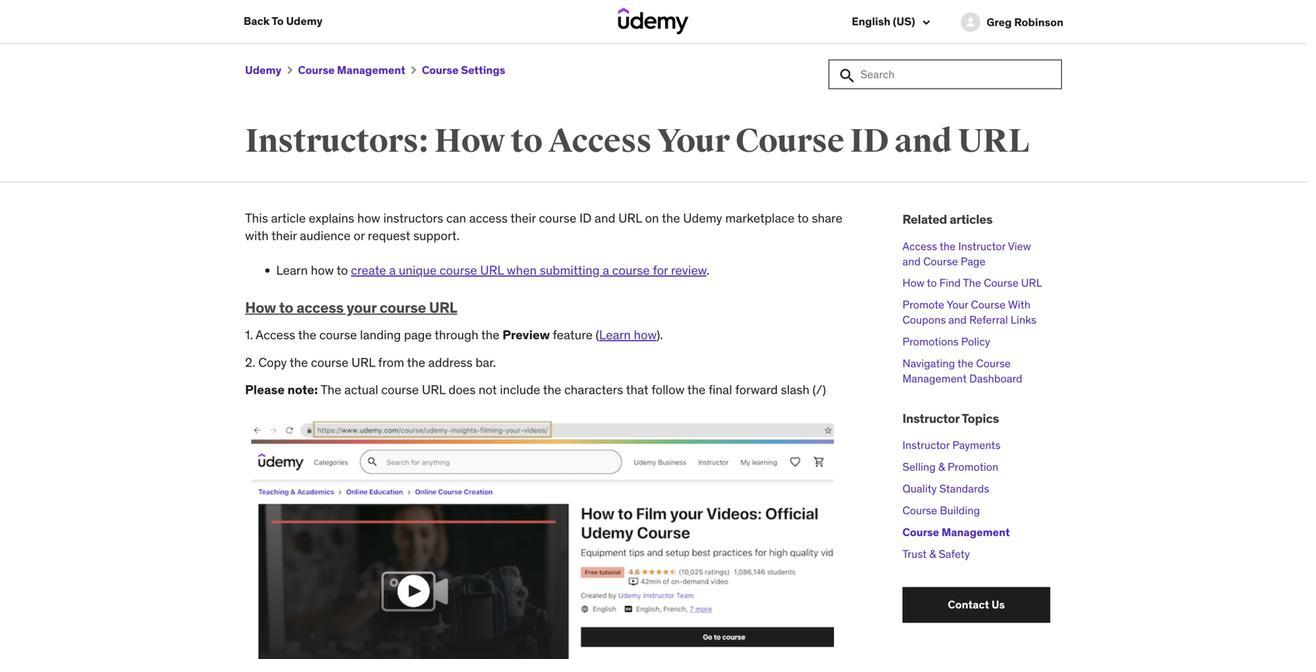Task type: vqa. For each thing, say whether or not it's contained in the screenshot.
bottom their
yes



Task type: describe. For each thing, give the bounding box(es) containing it.
please note: the actual course url does not include the characters that follow the final forward slash (/)
[[245, 382, 827, 398]]

access the instructor view and course page link
[[903, 239, 1032, 269]]

access inside the this article explains how instructors can access their course id and url on the udemy marketplace to share with their audience or request support.
[[470, 210, 508, 226]]

policy
[[962, 335, 991, 349]]

1 vertical spatial access
[[297, 298, 344, 317]]

actual
[[345, 382, 379, 398]]

0 horizontal spatial udemy
[[245, 63, 282, 77]]

address
[[429, 355, 473, 371]]

instructor inside access the instructor view and course page how to find the course url promote your course with coupons and referral links promotions policy navigating the course management dashboard
[[959, 239, 1006, 253]]

course right unique at the left of page
[[440, 262, 478, 278]]

Search search field
[[829, 60, 1063, 89]]

landing
[[360, 327, 401, 343]]

1.
[[245, 327, 253, 343]]

english (us) link
[[852, 14, 930, 30]]

management inside access the instructor view and course page how to find the course url promote your course with coupons and referral links promotions policy navigating the course management dashboard
[[903, 372, 967, 386]]

english (us)
[[852, 14, 918, 28]]

can
[[447, 210, 467, 226]]

0 horizontal spatial how
[[311, 262, 334, 278]]

request
[[368, 228, 411, 244]]

final
[[709, 382, 733, 398]]

related
[[903, 212, 948, 227]]

.
[[707, 262, 710, 278]]

this
[[245, 210, 268, 226]]

with
[[1009, 298, 1031, 312]]

from
[[378, 355, 405, 371]]

course building link
[[903, 504, 981, 518]]

settings
[[461, 63, 506, 77]]

course_url_on_a_browser.png image
[[251, 421, 834, 659]]

the inside the this article explains how instructors can access their course id and url on the udemy marketplace to share with their audience or request support.
[[662, 210, 681, 226]]

udemy inside the this article explains how instructors can access their course id and url on the udemy marketplace to share with their audience or request support.
[[684, 210, 723, 226]]

your
[[347, 298, 377, 317]]

preview
[[503, 327, 550, 343]]

1 vertical spatial learn
[[600, 327, 631, 343]]

follow
[[652, 382, 685, 398]]

2 a from the left
[[603, 262, 610, 278]]

instructor payments selling & promotion quality standards course building course management trust & safety
[[903, 438, 1011, 561]]

the right from
[[407, 355, 426, 371]]

share
[[812, 210, 843, 226]]

find
[[940, 276, 961, 290]]

to
[[272, 14, 284, 28]]

trust
[[903, 547, 927, 561]]

topics
[[962, 411, 1000, 427]]

how inside the this article explains how instructors can access their course id and url on the udemy marketplace to share with their audience or request support.
[[358, 210, 381, 226]]

feature
[[553, 327, 593, 343]]

quality
[[903, 482, 937, 496]]

links
[[1011, 313, 1037, 327]]

promotions
[[903, 335, 959, 349]]

back to udemy link
[[244, 0, 323, 42]]

review
[[672, 262, 707, 278]]

selling & promotion link
[[903, 460, 999, 474]]

2. copy the course url from the address bar.
[[245, 355, 499, 371]]

1 horizontal spatial udemy
[[286, 14, 323, 28]]

greg robinson
[[987, 15, 1064, 29]]

note:
[[288, 382, 318, 398]]

0 horizontal spatial course management link
[[298, 63, 406, 77]]

payments
[[953, 438, 1001, 452]]

(
[[596, 327, 600, 343]]

instructor for topics
[[903, 411, 960, 427]]

audience
[[300, 228, 351, 244]]

instructors:
[[245, 121, 429, 162]]

back
[[244, 14, 270, 28]]

(/)
[[813, 382, 827, 398]]

course down "how to access your course url" on the top left of page
[[320, 327, 357, 343]]

instructors
[[384, 210, 444, 226]]

when
[[507, 262, 537, 278]]

related articles
[[903, 212, 993, 227]]

the up bar.
[[482, 327, 500, 343]]

how to find the course url link
[[903, 276, 1043, 290]]

0 vertical spatial learn
[[276, 262, 308, 278]]

your inside access the instructor view and course page how to find the course url promote your course with coupons and referral links promotions policy navigating the course management dashboard
[[947, 298, 969, 312]]

1 horizontal spatial id
[[851, 121, 889, 162]]

1 horizontal spatial &
[[939, 460, 946, 474]]

support.
[[414, 228, 460, 244]]

with
[[245, 228, 269, 244]]

to inside access the instructor view and course page how to find the course url promote your course with coupons and referral links promotions policy navigating the course management dashboard
[[928, 276, 937, 290]]

course left for
[[613, 262, 650, 278]]

forward
[[736, 382, 778, 398]]

navigating
[[903, 356, 956, 370]]

create a unique course url when submitting a course for review link
[[351, 262, 707, 278]]

article
[[271, 210, 306, 226]]

0 vertical spatial management
[[337, 63, 406, 77]]

promote
[[903, 298, 945, 312]]

selling
[[903, 460, 936, 474]]

marketplace
[[726, 210, 795, 226]]

and up promotions policy link on the bottom of the page
[[949, 313, 967, 327]]

how to access your course url
[[245, 298, 458, 317]]

id inside the this article explains how instructors can access their course id and url on the udemy marketplace to share with their audience or request support.
[[580, 210, 592, 226]]

on
[[645, 210, 659, 226]]

robinson
[[1015, 15, 1064, 29]]

building
[[941, 504, 981, 518]]

course down from
[[382, 382, 419, 398]]

promotions policy link
[[903, 335, 991, 349]]

1 horizontal spatial their
[[511, 210, 536, 226]]

course up page
[[380, 298, 426, 317]]

1 vertical spatial course management link
[[903, 526, 1011, 540]]

learn how to create a unique course url when submitting a course for review .
[[276, 262, 710, 278]]

page
[[404, 327, 432, 343]]

1. access the course landing page through the preview feature ( learn how ).
[[245, 327, 664, 343]]



Task type: locate. For each thing, give the bounding box(es) containing it.
0 horizontal spatial their
[[272, 228, 297, 244]]

articles
[[950, 212, 993, 227]]

1 vertical spatial their
[[272, 228, 297, 244]]

None search field
[[829, 60, 1063, 89]]

1 horizontal spatial learn
[[600, 327, 631, 343]]

the down page at the right top
[[964, 276, 982, 290]]

trust & safety link
[[903, 547, 971, 561]]

their up when
[[511, 210, 536, 226]]

the
[[662, 210, 681, 226], [940, 239, 956, 253], [298, 327, 317, 343], [482, 327, 500, 343], [290, 355, 308, 371], [407, 355, 426, 371], [958, 356, 974, 370], [543, 382, 562, 398], [688, 382, 706, 398]]

course up submitting
[[539, 210, 577, 226]]

1 vertical spatial management
[[903, 372, 967, 386]]

and down search search field
[[895, 121, 953, 162]]

1 vertical spatial &
[[930, 547, 937, 561]]

a right create
[[389, 262, 396, 278]]

submitting
[[540, 262, 600, 278]]

0 vertical spatial course management link
[[298, 63, 406, 77]]

access inside access the instructor view and course page how to find the course url promote your course with coupons and referral links promotions policy navigating the course management dashboard
[[903, 239, 938, 253]]

instructor up page at the right top
[[959, 239, 1006, 253]]

0 horizontal spatial the
[[321, 382, 342, 398]]

create
[[351, 262, 386, 278]]

that
[[626, 382, 649, 398]]

1 horizontal spatial course management link
[[903, 526, 1011, 540]]

course
[[298, 63, 335, 77], [422, 63, 459, 77], [736, 121, 845, 162], [924, 255, 959, 269], [985, 276, 1019, 290], [972, 298, 1006, 312], [977, 356, 1012, 370], [903, 504, 938, 518], [903, 526, 940, 540]]

learn down audience
[[276, 262, 308, 278]]

referral
[[970, 313, 1009, 327]]

course management link up safety
[[903, 526, 1011, 540]]

0 vertical spatial id
[[851, 121, 889, 162]]

the
[[964, 276, 982, 290], [321, 382, 342, 398]]

1 horizontal spatial how
[[434, 121, 505, 162]]

management inside instructor payments selling & promotion quality standards course building course management trust & safety
[[942, 526, 1011, 540]]

1 vertical spatial udemy
[[245, 63, 282, 77]]

the right "note:"
[[321, 382, 342, 398]]

back to udemy
[[244, 14, 323, 28]]

course inside the this article explains how instructors can access their course id and url on the udemy marketplace to share with their audience or request support.
[[539, 210, 577, 226]]

navigating the course management dashboard link
[[903, 356, 1023, 386]]

access the instructor view and course page how to find the course url promote your course with coupons and referral links promotions policy navigating the course management dashboard
[[903, 239, 1043, 386]]

promotion
[[948, 460, 999, 474]]

0 vertical spatial &
[[939, 460, 946, 474]]

2 vertical spatial how
[[245, 298, 276, 317]]

1 horizontal spatial access
[[549, 121, 652, 162]]

explains
[[309, 210, 355, 226]]

instructor payments link
[[903, 438, 1001, 452]]

0 vertical spatial instructor
[[959, 239, 1006, 253]]

instructor topics
[[903, 411, 1000, 427]]

none search field inside 'instructors: how to access your course id and url' main content
[[829, 60, 1063, 89]]

unique
[[399, 262, 437, 278]]

1 horizontal spatial how
[[358, 210, 381, 226]]

a right submitting
[[603, 262, 610, 278]]

bar.
[[476, 355, 496, 371]]

0 vertical spatial the
[[964, 276, 982, 290]]

1 vertical spatial the
[[321, 382, 342, 398]]

and inside the this article explains how instructors can access their course id and url on the udemy marketplace to share with their audience or request support.
[[595, 210, 616, 226]]

standards
[[940, 482, 990, 496]]

instructor up instructor payments link
[[903, 411, 960, 427]]

0 horizontal spatial &
[[930, 547, 937, 561]]

id
[[851, 121, 889, 162], [580, 210, 592, 226]]

view
[[1009, 239, 1032, 253]]

instructor inside instructor payments selling & promotion quality standards course building course management trust & safety
[[903, 438, 950, 452]]

1 a from the left
[[389, 262, 396, 278]]

or
[[354, 228, 365, 244]]

this article explains how instructors can access their course id and url on the udemy marketplace to share with their audience or request support.
[[245, 210, 843, 244]]

to
[[511, 121, 543, 162], [798, 210, 809, 226], [337, 262, 348, 278], [928, 276, 937, 290], [279, 298, 294, 317]]

instructor up selling
[[903, 438, 950, 452]]

the right on
[[662, 210, 681, 226]]

udemy link
[[245, 63, 282, 77]]

the down policy
[[958, 356, 974, 370]]

2 vertical spatial management
[[942, 526, 1011, 540]]

page
[[961, 255, 986, 269]]

please
[[245, 382, 285, 398]]

coupons
[[903, 313, 947, 327]]

2 horizontal spatial how
[[903, 276, 925, 290]]

their
[[511, 210, 536, 226], [272, 228, 297, 244]]

0 horizontal spatial access
[[256, 327, 296, 343]]

1 vertical spatial id
[[580, 210, 592, 226]]

a
[[389, 262, 396, 278], [603, 262, 610, 278]]

0 vertical spatial access
[[549, 121, 652, 162]]

how down course settings
[[434, 121, 505, 162]]

0 horizontal spatial your
[[658, 121, 730, 162]]

greg
[[987, 15, 1013, 29]]

udemy right on
[[684, 210, 723, 226]]

the down related articles
[[940, 239, 956, 253]]

slash
[[781, 382, 810, 398]]

management
[[337, 63, 406, 77], [903, 372, 967, 386], [942, 526, 1011, 540]]

greg robinson image
[[961, 12, 981, 32]]

learn
[[276, 262, 308, 278], [600, 327, 631, 343]]

characters
[[565, 382, 624, 398]]

& right trust
[[930, 547, 937, 561]]

promote your course with coupons and referral links link
[[903, 298, 1037, 327]]

0 vertical spatial your
[[658, 121, 730, 162]]

1 horizontal spatial access
[[470, 210, 508, 226]]

the right the copy
[[290, 355, 308, 371]]

).
[[657, 327, 664, 343]]

2 vertical spatial access
[[256, 327, 296, 343]]

url
[[958, 121, 1030, 162], [619, 210, 642, 226], [481, 262, 504, 278], [1022, 276, 1043, 290], [429, 298, 458, 317], [352, 355, 375, 371], [422, 382, 446, 398]]

the left the final
[[688, 382, 706, 398]]

1 vertical spatial your
[[947, 298, 969, 312]]

&
[[939, 460, 946, 474], [930, 547, 937, 561]]

us
[[992, 598, 1006, 612]]

course management
[[298, 63, 406, 77]]

learn right feature
[[600, 327, 631, 343]]

and left on
[[595, 210, 616, 226]]

& up quality standards link
[[939, 460, 946, 474]]

udemy down back
[[245, 63, 282, 77]]

contact
[[949, 598, 990, 612]]

contact us button
[[903, 588, 1051, 623]]

2 vertical spatial instructor
[[903, 438, 950, 452]]

your
[[658, 121, 730, 162], [947, 298, 969, 312]]

1 horizontal spatial your
[[947, 298, 969, 312]]

their down 'article'
[[272, 228, 297, 244]]

(us)
[[894, 14, 916, 28]]

0 horizontal spatial how
[[245, 298, 276, 317]]

url inside the this article explains how instructors can access their course id and url on the udemy marketplace to share with their audience or request support.
[[619, 210, 642, 226]]

1 horizontal spatial a
[[603, 262, 610, 278]]

2 horizontal spatial how
[[634, 327, 657, 343]]

course settings
[[422, 63, 506, 77]]

how up promote
[[903, 276, 925, 290]]

0 vertical spatial udemy
[[286, 14, 323, 28]]

2 horizontal spatial udemy
[[684, 210, 723, 226]]

for
[[653, 262, 669, 278]]

how down audience
[[311, 262, 334, 278]]

0 vertical spatial access
[[470, 210, 508, 226]]

instructor for payments
[[903, 438, 950, 452]]

how inside access the instructor view and course page how to find the course url promote your course with coupons and referral links promotions policy navigating the course management dashboard
[[903, 276, 925, 290]]

quality standards link
[[903, 482, 990, 496]]

1 vertical spatial access
[[903, 239, 938, 253]]

english
[[852, 14, 891, 28]]

2.
[[245, 355, 255, 371]]

udemy right to
[[286, 14, 323, 28]]

the down "how to access your course url" on the top left of page
[[298, 327, 317, 343]]

0 horizontal spatial learn
[[276, 262, 308, 278]]

1 vertical spatial how
[[903, 276, 925, 290]]

1 vertical spatial instructor
[[903, 411, 960, 427]]

url inside access the instructor view and course page how to find the course url promote your course with coupons and referral links promotions policy navigating the course management dashboard
[[1022, 276, 1043, 290]]

include
[[500, 382, 541, 398]]

instructors: how to access your course id and url
[[245, 121, 1030, 162]]

safety
[[939, 547, 971, 561]]

access
[[549, 121, 652, 162], [903, 239, 938, 253], [256, 327, 296, 343]]

2 vertical spatial how
[[634, 327, 657, 343]]

1 horizontal spatial the
[[964, 276, 982, 290]]

the inside access the instructor view and course page how to find the course url promote your course with coupons and referral links promotions policy navigating the course management dashboard
[[964, 276, 982, 290]]

learn how link
[[600, 327, 657, 343]]

access right can
[[470, 210, 508, 226]]

0 horizontal spatial a
[[389, 262, 396, 278]]

0 vertical spatial their
[[511, 210, 536, 226]]

access left your
[[297, 298, 344, 317]]

how right (
[[634, 327, 657, 343]]

contact us
[[949, 598, 1006, 612]]

course up "note:"
[[311, 355, 349, 371]]

0 horizontal spatial access
[[297, 298, 344, 317]]

how up the or
[[358, 210, 381, 226]]

instructors: how to access your course id and url main content
[[0, 43, 1308, 659]]

0 vertical spatial how
[[434, 121, 505, 162]]

2 vertical spatial udemy
[[684, 210, 723, 226]]

how up 1.
[[245, 298, 276, 317]]

does
[[449, 382, 476, 398]]

2 horizontal spatial access
[[903, 239, 938, 253]]

and
[[895, 121, 953, 162], [595, 210, 616, 226], [903, 255, 921, 269], [949, 313, 967, 327]]

how
[[358, 210, 381, 226], [311, 262, 334, 278], [634, 327, 657, 343]]

course management link
[[298, 63, 406, 77], [903, 526, 1011, 540]]

to inside the this article explains how instructors can access their course id and url on the udemy marketplace to share with their audience or request support.
[[798, 210, 809, 226]]

0 horizontal spatial id
[[580, 210, 592, 226]]

course management link up instructors:
[[298, 63, 406, 77]]

not
[[479, 382, 497, 398]]

through
[[435, 327, 479, 343]]

course
[[539, 210, 577, 226], [440, 262, 478, 278], [613, 262, 650, 278], [380, 298, 426, 317], [320, 327, 357, 343], [311, 355, 349, 371], [382, 382, 419, 398]]

the right include in the left of the page
[[543, 382, 562, 398]]

and down related
[[903, 255, 921, 269]]

1 vertical spatial how
[[311, 262, 334, 278]]

0 vertical spatial how
[[358, 210, 381, 226]]

copy
[[258, 355, 287, 371]]



